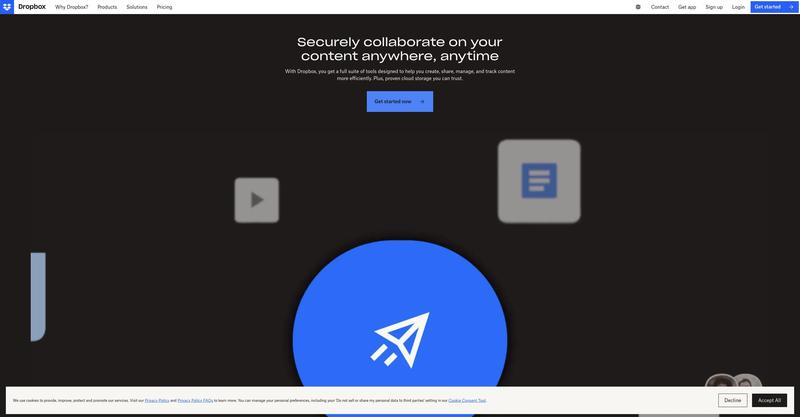 Task type: describe. For each thing, give the bounding box(es) containing it.
0 horizontal spatial you
[[319, 68, 327, 74]]

a
[[336, 68, 339, 74]]

products
[[98, 4, 117, 10]]

sign
[[706, 4, 716, 10]]

why
[[55, 4, 66, 10]]

solutions button
[[122, 0, 152, 14]]

securely collaborate on your content anywhere, anytime
[[297, 35, 503, 64]]

2 horizontal spatial you
[[433, 76, 441, 81]]

login
[[733, 4, 745, 10]]

login button
[[728, 0, 750, 14]]

anytime
[[440, 49, 499, 64]]

app
[[688, 4, 696, 10]]

started for get started now
[[384, 99, 401, 104]]

products button
[[93, 0, 122, 14]]

tools
[[366, 68, 377, 74]]

help
[[405, 68, 415, 74]]

sign up
[[706, 4, 723, 10]]

get app button
[[674, 0, 701, 14]]

get
[[328, 68, 335, 74]]

with dropbox, you get a full suite of tools designed to help you create, share, manage, and track content more efficiently. plus, proven cloud storage you can trust.
[[285, 68, 515, 81]]

get started now
[[375, 99, 412, 104]]

trust.
[[451, 76, 463, 81]]

proven
[[385, 76, 401, 81]]

get for get started now
[[375, 99, 383, 104]]

securely
[[297, 35, 360, 49]]

1 horizontal spatial you
[[416, 68, 424, 74]]

get app
[[679, 4, 696, 10]]

efficiently.
[[350, 76, 372, 81]]

started for get started
[[765, 4, 781, 10]]

anywhere,
[[362, 49, 437, 64]]

now
[[402, 99, 412, 104]]



Task type: locate. For each thing, give the bounding box(es) containing it.
why dropbox?
[[55, 4, 88, 10]]

get
[[755, 4, 763, 10], [679, 4, 687, 10], [375, 99, 383, 104]]

0 horizontal spatial started
[[384, 99, 401, 104]]

get left 'app' at the top right of page
[[679, 4, 687, 10]]

get started now link
[[367, 91, 433, 112]]

to
[[400, 68, 404, 74]]

get right login button
[[755, 4, 763, 10]]

0 vertical spatial content
[[301, 49, 358, 64]]

dropbox,
[[297, 68, 317, 74]]

get inside get app popup button
[[679, 4, 687, 10]]

started inside get started link
[[765, 4, 781, 10]]

get started
[[755, 4, 781, 10]]

full
[[340, 68, 347, 74]]

0 vertical spatial started
[[765, 4, 781, 10]]

manage,
[[456, 68, 475, 74]]

sign up button
[[701, 0, 728, 14]]

more
[[337, 76, 349, 81]]

storage
[[415, 76, 432, 81]]

on
[[449, 35, 467, 49]]

your
[[471, 35, 503, 49]]

content right track
[[498, 68, 515, 74]]

with
[[285, 68, 296, 74]]

1 vertical spatial started
[[384, 99, 401, 104]]

you down the create,
[[433, 76, 441, 81]]

2 horizontal spatial get
[[755, 4, 763, 10]]

you up 'storage' at the right top of page
[[416, 68, 424, 74]]

of
[[360, 68, 365, 74]]

dropbox?
[[67, 4, 88, 10]]

0 horizontal spatial content
[[301, 49, 358, 64]]

started inside get started now link
[[384, 99, 401, 104]]

collaborate
[[364, 35, 445, 49]]

and
[[476, 68, 484, 74]]

get inside get started link
[[755, 4, 763, 10]]

0 horizontal spatial get
[[375, 99, 383, 104]]

get inside get started now link
[[375, 99, 383, 104]]

designed
[[378, 68, 398, 74]]

why dropbox? button
[[51, 0, 93, 14]]

1 vertical spatial content
[[498, 68, 515, 74]]

suite
[[348, 68, 359, 74]]

share,
[[442, 68, 455, 74]]

get down plus,
[[375, 99, 383, 104]]

pricing
[[157, 4, 172, 10]]

content inside with dropbox, you get a full suite of tools designed to help you create, share, manage, and track content more efficiently. plus, proven cloud storage you can trust.
[[498, 68, 515, 74]]

get for get started
[[755, 4, 763, 10]]

create,
[[425, 68, 440, 74]]

can
[[442, 76, 450, 81]]

content inside securely collaborate on your content anywhere, anytime
[[301, 49, 358, 64]]

track
[[486, 68, 497, 74]]

you
[[319, 68, 327, 74], [416, 68, 424, 74], [433, 76, 441, 81]]

content
[[301, 49, 358, 64], [498, 68, 515, 74]]

you left get
[[319, 68, 327, 74]]

solutions
[[127, 4, 148, 10]]

get for get app
[[679, 4, 687, 10]]

1 horizontal spatial content
[[498, 68, 515, 74]]

contact button
[[647, 0, 674, 14]]

contact
[[652, 4, 669, 10]]

cloud
[[402, 76, 414, 81]]

up
[[717, 4, 723, 10]]

pricing link
[[152, 0, 177, 14]]

1 horizontal spatial started
[[765, 4, 781, 10]]

started
[[765, 4, 781, 10], [384, 99, 401, 104]]

1 horizontal spatial get
[[679, 4, 687, 10]]

plus,
[[374, 76, 384, 81]]

content up get
[[301, 49, 358, 64]]

get started link
[[751, 1, 799, 13]]



Task type: vqa. For each thing, say whether or not it's contained in the screenshot.
on
yes



